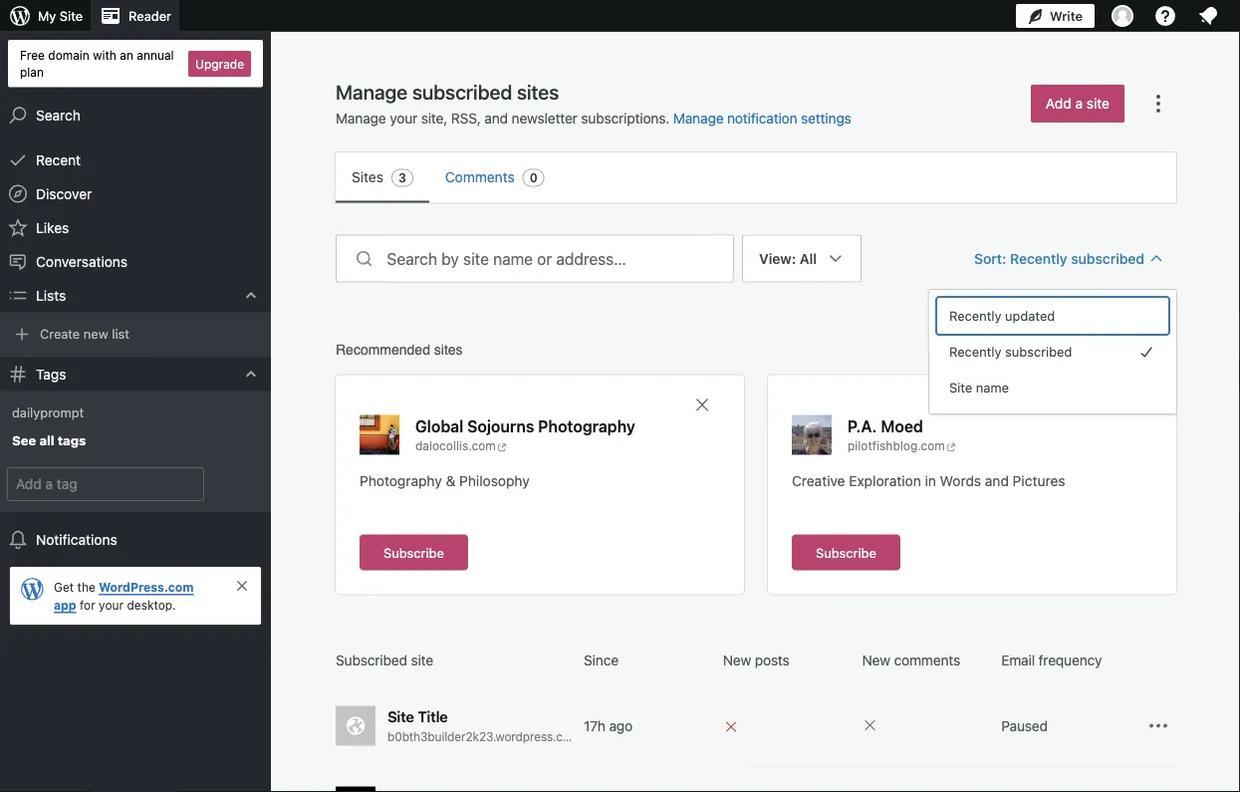Task type: locate. For each thing, give the bounding box(es) containing it.
see
[[12, 433, 36, 448]]

more image
[[1147, 92, 1171, 116]]

new comments
[[863, 652, 961, 668]]

1 horizontal spatial and
[[986, 472, 1009, 489]]

subscribed down updated
[[1006, 344, 1073, 359]]

lists link
[[0, 279, 271, 313]]

0 horizontal spatial and
[[485, 110, 508, 127]]

cell down new posts column header
[[723, 715, 855, 737]]

ago
[[609, 718, 633, 734]]

recently up recently subscribed
[[950, 308, 1002, 323]]

0 horizontal spatial subscribe
[[384, 545, 444, 560]]

exploration
[[849, 472, 922, 489]]

new for new posts
[[723, 652, 752, 668]]

row
[[336, 650, 1177, 686], [336, 767, 1177, 792]]

0 vertical spatial keyboard_arrow_down image
[[241, 286, 261, 306]]

dismiss this recommendation image
[[693, 395, 713, 415], [1125, 395, 1145, 415]]

site
[[60, 8, 83, 23], [950, 380, 973, 395], [388, 708, 414, 726]]

1 subscribe from the left
[[384, 545, 444, 560]]

an
[[120, 48, 133, 62]]

create
[[40, 326, 80, 341]]

keyboard_arrow_down image
[[241, 286, 261, 306], [241, 364, 261, 384]]

sites
[[352, 169, 384, 185]]

free
[[20, 48, 45, 62]]

create new list link
[[0, 320, 271, 349]]

row inside 'site title' table
[[336, 650, 1177, 686]]

2 new from the left
[[863, 652, 891, 668]]

pictures
[[1013, 472, 1066, 489]]

for your desktop.
[[76, 598, 176, 612]]

notification settings
[[728, 110, 852, 127]]

reader link
[[91, 0, 179, 32]]

0 vertical spatial site
[[60, 8, 83, 23]]

site left title
[[388, 708, 414, 726]]

new inside new comments column header
[[863, 652, 891, 668]]

0 vertical spatial add
[[1046, 95, 1072, 112]]

and down subscribed sites
[[485, 110, 508, 127]]

right image
[[1135, 340, 1159, 364]]

0 horizontal spatial site
[[60, 8, 83, 23]]

menu
[[336, 152, 1177, 203], [938, 298, 1169, 406]]

posts
[[755, 652, 790, 668]]

tags
[[58, 433, 86, 448]]

2 vertical spatial recently
[[950, 344, 1002, 359]]

new posts
[[723, 652, 790, 668]]

add inside button
[[223, 477, 247, 492]]

1 vertical spatial photography
[[360, 472, 442, 489]]

None search field
[[336, 235, 735, 283]]

p.a. moed link
[[848, 415, 924, 437]]

email frequency
[[1002, 652, 1103, 668]]

keyboard_arrow_down image inside tags link
[[241, 364, 261, 384]]

0 vertical spatial photography
[[538, 417, 636, 436]]

all
[[800, 250, 817, 267]]

3
[[399, 171, 406, 185]]

paused
[[1002, 718, 1048, 734]]

my profile image
[[1112, 5, 1134, 27]]

sort: recently subscribed button
[[967, 241, 1177, 277]]

1 horizontal spatial site
[[1087, 95, 1110, 112]]

17h ago
[[584, 718, 633, 734]]

2 subscribe button from the left
[[792, 535, 901, 571]]

photography
[[538, 417, 636, 436], [360, 472, 442, 489]]

2 vertical spatial site
[[388, 708, 414, 726]]

recommended sites
[[336, 341, 463, 357]]

1 vertical spatial recently
[[950, 308, 1002, 323]]

recently subscribed button
[[938, 334, 1169, 370]]

tags
[[36, 366, 66, 382]]

2 dismiss this recommendation image from the left
[[1125, 395, 1145, 415]]

photography up dalocollis.com link
[[538, 417, 636, 436]]

1 vertical spatial keyboard_arrow_down image
[[241, 364, 261, 384]]

add for add
[[223, 477, 247, 492]]

1 vertical spatial and
[[986, 472, 1009, 489]]

1 vertical spatial subscribed
[[1006, 344, 1073, 359]]

conversations
[[36, 253, 128, 270]]

sojourns
[[468, 417, 534, 436]]

2 keyboard_arrow_down image from the top
[[241, 364, 261, 384]]

1 subscribe button from the left
[[360, 535, 468, 571]]

dismiss image
[[234, 578, 250, 594]]

subscribed site
[[336, 652, 434, 668]]

site inside button
[[950, 380, 973, 395]]

1 vertical spatial your
[[99, 598, 124, 612]]

site title row
[[336, 686, 1177, 767]]

get the
[[54, 580, 99, 594]]

subscribe button for global sojourns photography
[[360, 535, 468, 571]]

site right my
[[60, 8, 83, 23]]

new for new comments
[[863, 652, 891, 668]]

new left 'comments'
[[863, 652, 891, 668]]

new inside new posts column header
[[723, 652, 752, 668]]

cell inside row
[[336, 787, 576, 792]]

site right a
[[1087, 95, 1110, 112]]

subscribed
[[336, 652, 407, 668]]

subscribed inside button
[[1006, 344, 1073, 359]]

philosophy
[[460, 472, 530, 489]]

0 vertical spatial your
[[390, 110, 418, 127]]

1 dismiss this recommendation image from the left
[[693, 395, 713, 415]]

0 vertical spatial cell
[[723, 715, 855, 737]]

1 vertical spatial site
[[411, 652, 434, 668]]

1 horizontal spatial new
[[863, 652, 891, 668]]

0 horizontal spatial site
[[411, 652, 434, 668]]

1 horizontal spatial subscribe button
[[792, 535, 901, 571]]

0 horizontal spatial your
[[99, 598, 124, 612]]

creative exploration in words and pictures
[[792, 472, 1066, 489]]

your inside manage subscribed sites manage your site, rss, and newsletter subscriptions. manage notification settings
[[390, 110, 418, 127]]

write
[[1050, 8, 1083, 23]]

2 horizontal spatial site
[[950, 380, 973, 395]]

row containing subscribed site
[[336, 650, 1177, 686]]

Add a tag text field
[[8, 468, 203, 500]]

1 horizontal spatial photography
[[538, 417, 636, 436]]

global sojourns photography link
[[416, 415, 636, 437]]

app
[[54, 598, 76, 612]]

recently updated button
[[938, 298, 1169, 334]]

subscribe button down photography & philosophy
[[360, 535, 468, 571]]

dalocollis.com link
[[416, 437, 672, 455]]

1 row from the top
[[336, 650, 1177, 686]]

notifications link
[[0, 523, 271, 557]]

your
[[390, 110, 418, 127], [99, 598, 124, 612]]

0 horizontal spatial add
[[223, 477, 247, 492]]

site title link
[[388, 706, 576, 728]]

create new list
[[40, 326, 129, 341]]

rss,
[[451, 110, 481, 127]]

and inside manage subscribed sites manage your site, rss, and newsletter subscriptions. manage notification settings
[[485, 110, 508, 127]]

1 horizontal spatial add
[[1046, 95, 1072, 112]]

your right 'for'
[[99, 598, 124, 612]]

0 vertical spatial and
[[485, 110, 508, 127]]

cell
[[723, 715, 855, 737], [336, 787, 576, 792]]

1 vertical spatial menu
[[938, 298, 1169, 406]]

site,
[[421, 110, 448, 127]]

1 vertical spatial site
[[950, 380, 973, 395]]

new comments column header
[[863, 650, 994, 670]]

desktop.
[[127, 598, 176, 612]]

0 horizontal spatial new
[[723, 652, 752, 668]]

and right words
[[986, 472, 1009, 489]]

likes
[[36, 219, 69, 236]]

recently right sort:
[[1011, 250, 1068, 267]]

site inside the site title b0bth3builder2k23.wordpress.com
[[388, 708, 414, 726]]

site left 'name'
[[950, 380, 973, 395]]

free domain with an annual plan
[[20, 48, 174, 79]]

menu inside manage subscribed sites main content
[[336, 152, 1177, 203]]

menu containing sites
[[336, 152, 1177, 203]]

list
[[112, 326, 129, 341]]

new
[[723, 652, 752, 668], [863, 652, 891, 668]]

and
[[485, 110, 508, 127], [986, 472, 1009, 489]]

recently up site name
[[950, 344, 1002, 359]]

keyboard_arrow_down image inside lists link
[[241, 286, 261, 306]]

1 horizontal spatial site
[[388, 708, 414, 726]]

b0bth3builder2k23.wordpress.com link
[[388, 728, 580, 746]]

search
[[36, 107, 81, 123]]

write link
[[1016, 0, 1095, 32]]

2 subscribe from the left
[[816, 545, 877, 560]]

my site link
[[0, 0, 91, 32]]

upgrade
[[195, 57, 244, 71]]

1 horizontal spatial subscribe
[[816, 545, 877, 560]]

add for add a site
[[1046, 95, 1072, 112]]

&
[[446, 472, 456, 489]]

1 vertical spatial add
[[223, 477, 247, 492]]

0 vertical spatial subscribed
[[1072, 250, 1145, 267]]

your left site,
[[390, 110, 418, 127]]

site right subscribed
[[411, 652, 434, 668]]

0 horizontal spatial dismiss this recommendation image
[[693, 395, 713, 415]]

site title b0bth3builder2k23.wordpress.com
[[388, 708, 580, 744]]

cell down b0bth3builder2k23.wordpress.com link
[[336, 787, 576, 792]]

subscribe button for p.a. moed
[[792, 535, 901, 571]]

1 keyboard_arrow_down image from the top
[[241, 286, 261, 306]]

plan
[[20, 65, 44, 79]]

add
[[1046, 95, 1072, 112], [223, 477, 247, 492]]

domain
[[48, 48, 90, 62]]

1 new from the left
[[723, 652, 752, 668]]

0 horizontal spatial subscribe button
[[360, 535, 468, 571]]

keyboard_arrow_down image for lists
[[241, 286, 261, 306]]

add button
[[211, 468, 259, 500]]

manage
[[336, 80, 408, 103], [336, 110, 386, 127], [674, 110, 724, 127]]

site name
[[950, 380, 1010, 395]]

subscribe down photography & philosophy
[[384, 545, 444, 560]]

photography left &
[[360, 472, 442, 489]]

0 horizontal spatial cell
[[336, 787, 576, 792]]

0 vertical spatial site
[[1087, 95, 1110, 112]]

subscribe down creative
[[816, 545, 877, 560]]

1 vertical spatial row
[[336, 767, 1177, 792]]

1 horizontal spatial dismiss this recommendation image
[[1125, 395, 1145, 415]]

0 vertical spatial recently
[[1011, 250, 1068, 267]]

subscribe button down creative
[[792, 535, 901, 571]]

subscribe button
[[360, 535, 468, 571], [792, 535, 901, 571]]

1 horizontal spatial your
[[390, 110, 418, 127]]

recently for recently subscribed
[[950, 344, 1002, 359]]

new left posts at right
[[723, 652, 752, 668]]

0 vertical spatial menu
[[336, 152, 1177, 203]]

global sojourns photography
[[416, 417, 636, 436]]

site for name
[[950, 380, 973, 395]]

0 vertical spatial row
[[336, 650, 1177, 686]]

subscribed up recently updated button
[[1072, 250, 1145, 267]]

subscribe
[[384, 545, 444, 560], [816, 545, 877, 560]]

1 vertical spatial cell
[[336, 787, 576, 792]]

add inside button
[[1046, 95, 1072, 112]]

more information image
[[863, 718, 879, 734]]



Task type: describe. For each thing, give the bounding box(es) containing it.
with
[[93, 48, 116, 62]]

2 row from the top
[[336, 767, 1177, 792]]

manage subscribed sites main content
[[304, 79, 1209, 792]]

creative
[[792, 472, 846, 489]]

moed
[[881, 417, 924, 436]]

annual
[[137, 48, 174, 62]]

likes link
[[0, 211, 271, 245]]

site for title
[[388, 708, 414, 726]]

my
[[38, 8, 56, 23]]

my site
[[38, 8, 83, 23]]

recent link
[[0, 143, 271, 177]]

reader
[[129, 8, 171, 23]]

newsletter
[[512, 110, 578, 127]]

the
[[77, 580, 96, 594]]

notifications
[[36, 532, 117, 548]]

subscriptions.
[[581, 110, 670, 127]]

new posts column header
[[723, 650, 855, 670]]

site title table
[[336, 650, 1177, 792]]

search link
[[0, 98, 271, 132]]

add a site
[[1046, 95, 1110, 112]]

none search field inside manage subscribed sites main content
[[336, 235, 735, 283]]

manage your notifications image
[[1197, 4, 1221, 28]]

new
[[84, 326, 108, 341]]

a
[[1076, 95, 1083, 112]]

dismiss this recommendation image for p.a. moed
[[1125, 395, 1145, 415]]

in
[[925, 472, 937, 489]]

since
[[584, 652, 619, 668]]

see all tags
[[12, 433, 86, 448]]

subscribed inside dropdown button
[[1072, 250, 1145, 267]]

words
[[940, 472, 982, 489]]

the atavist magazine image
[[336, 787, 376, 792]]

site name button
[[938, 370, 1169, 406]]

paused cell
[[1002, 716, 1133, 736]]

more actions image
[[1147, 714, 1171, 738]]

discover link
[[0, 177, 271, 211]]

p.a.
[[848, 417, 877, 436]]

p.a. moed
[[848, 417, 924, 436]]

add a site button
[[1031, 85, 1125, 123]]

recently inside dropdown button
[[1011, 250, 1068, 267]]

upgrade button
[[188, 51, 251, 77]]

dalocollis.com
[[416, 439, 496, 453]]

dailyprompt
[[12, 405, 84, 420]]

global
[[416, 417, 464, 436]]

subscribed sites
[[412, 80, 559, 103]]

conversations link
[[0, 245, 271, 279]]

email
[[1002, 652, 1036, 668]]

manage subscribed sites manage your site, rss, and newsletter subscriptions. manage notification settings
[[336, 80, 852, 127]]

photography & philosophy
[[360, 472, 530, 489]]

17h
[[584, 718, 606, 734]]

subscribed site column header
[[336, 650, 576, 670]]

site title cell
[[336, 706, 580, 746]]

tags link
[[0, 357, 271, 391]]

b0bth3builder2k23.wordpress.com
[[388, 730, 580, 744]]

1 horizontal spatial cell
[[723, 715, 855, 737]]

Search search field
[[387, 236, 734, 282]]

discover
[[36, 185, 92, 202]]

name
[[977, 380, 1010, 395]]

0 horizontal spatial photography
[[360, 472, 442, 489]]

recently subscribed
[[950, 344, 1073, 359]]

see all tags link
[[0, 426, 271, 456]]

subscribe for global sojourns photography
[[384, 545, 444, 560]]

wordpress.com app
[[54, 580, 194, 612]]

manage notification settings link
[[674, 110, 852, 127]]

sort:
[[975, 250, 1007, 267]]

keyboard_arrow_down image for tags
[[241, 364, 261, 384]]

for
[[80, 598, 95, 612]]

dismiss this recommendation image for global sojourns photography
[[693, 395, 713, 415]]

title
[[418, 708, 448, 726]]

pilotfishblog.com link
[[848, 437, 960, 455]]

view:
[[759, 250, 796, 267]]

frequency
[[1039, 652, 1103, 668]]

pilotfishblog.com
[[848, 439, 946, 453]]

subscribe for p.a. moed
[[816, 545, 877, 560]]

0
[[530, 171, 538, 185]]

site inside button
[[1087, 95, 1110, 112]]

recently updated
[[950, 308, 1056, 323]]

dailyprompt link
[[0, 398, 271, 426]]

menu containing recently updated
[[938, 298, 1169, 406]]

sort: recently subscribed
[[975, 250, 1145, 267]]

comments
[[445, 169, 515, 185]]

site inside column header
[[411, 652, 434, 668]]

view: all button
[[742, 235, 862, 442]]

recent
[[36, 152, 81, 168]]

recommended
[[336, 341, 430, 357]]

add group
[[0, 464, 271, 504]]

recently for recently updated
[[950, 308, 1002, 323]]

all
[[39, 433, 54, 448]]

comments
[[894, 652, 961, 668]]

email frequency column header
[[1002, 650, 1133, 670]]

since column header
[[584, 650, 715, 670]]

help image
[[1154, 4, 1178, 28]]

view: all
[[759, 250, 817, 267]]



Task type: vqa. For each thing, say whether or not it's contained in the screenshot.
second list item from the top of the page
no



